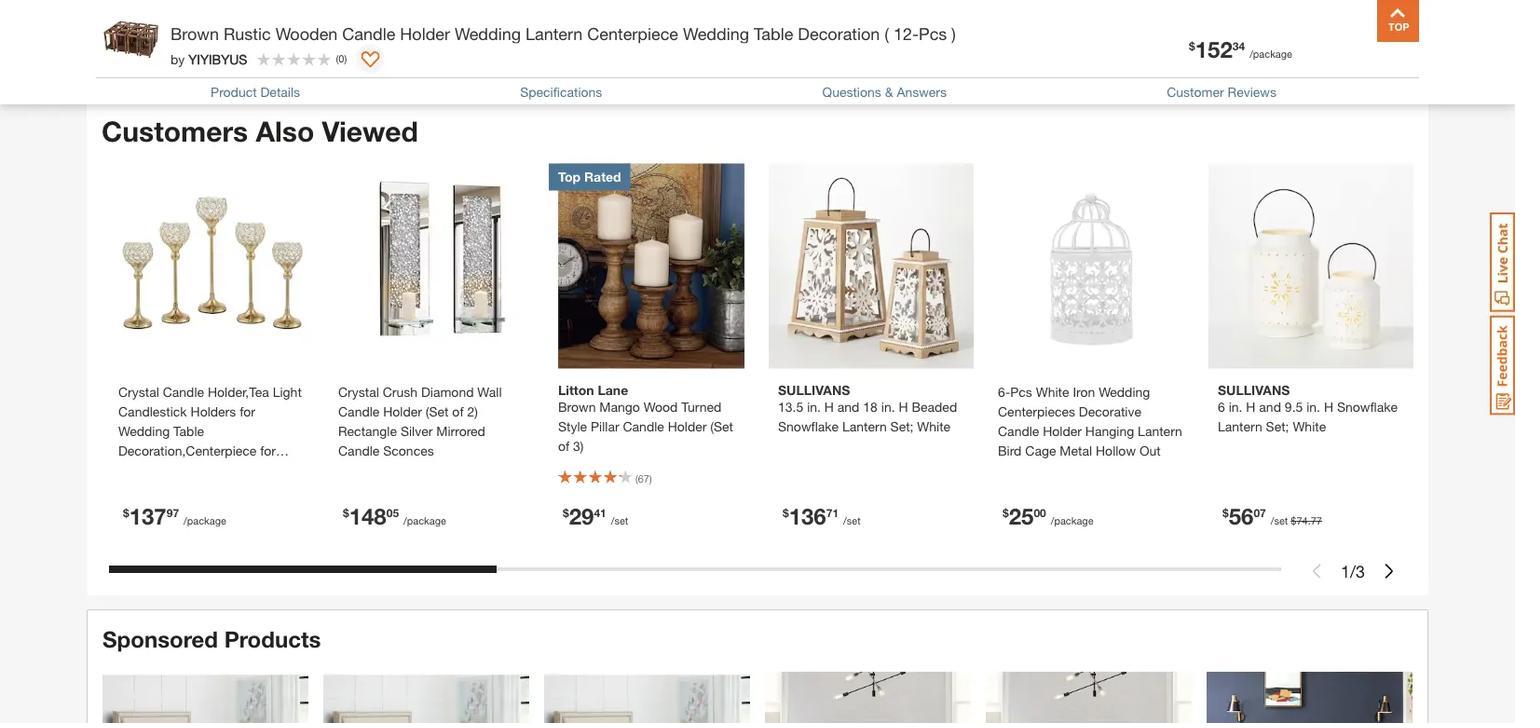 Task type: locate. For each thing, give the bounding box(es) containing it.
candlestick
[[118, 404, 187, 419]]

crystal for 148
[[338, 384, 379, 400]]

essentials 3 in. sealycool gel memory foam full mattress topper image
[[765, 672, 971, 723]]

white
[[1036, 384, 1070, 400], [918, 419, 951, 434], [1293, 419, 1327, 434]]

1 horizontal spatial sullivans
[[1219, 382, 1291, 398]]

and inside 'sullivans 13.5 in. h and 18 in. h beaded snowflake lantern set; white'
[[838, 399, 860, 415]]

148
[[349, 503, 387, 529]]

for down holder,tea
[[240, 404, 255, 419]]

0 horizontal spatial (set
[[426, 404, 449, 419]]

pcs up centerpieces
[[1011, 384, 1033, 400]]

0 horizontal spatial for
[[240, 404, 255, 419]]

sullivans for 56
[[1219, 382, 1291, 398]]

0 vertical spatial for
[[240, 404, 255, 419]]

in. right '9.5'
[[1307, 399, 1321, 415]]

1 horizontal spatial (set
[[711, 419, 734, 434]]

h right 13.5 at the bottom of the page
[[825, 399, 834, 415]]

1 horizontal spatial set;
[[1267, 419, 1290, 434]]

2 set; from the left
[[1267, 419, 1290, 434]]

0 vertical spatial pcs
[[919, 23, 948, 43]]

in. right 13.5 at the bottom of the page
[[807, 399, 821, 415]]

candle up bird
[[998, 424, 1040, 439]]

sullivans for 136
[[778, 382, 851, 398]]

71
[[827, 507, 839, 520]]

candle
[[342, 23, 396, 43], [163, 384, 204, 400], [338, 404, 380, 419], [623, 419, 665, 434], [998, 424, 1040, 439], [338, 443, 380, 459]]

0 horizontal spatial white
[[918, 419, 951, 434]]

h right 6
[[1247, 399, 1256, 415]]

0 horizontal spatial set;
[[891, 419, 914, 434]]

$ left 41 at the left of the page
[[563, 507, 569, 520]]

holder down "crush"
[[383, 404, 422, 419]]

wedding up the decorative
[[1099, 384, 1151, 400]]

) down litton lane brown mango wood turned style pillar candle holder (set of 3)
[[650, 473, 652, 485]]

/set right 71 on the right bottom of page
[[844, 515, 861, 527]]

0 vertical spatial table
[[754, 23, 794, 43]]

(set inside crystal crush diamond wall candle holder (set of 2) rectangle silver mirrored candle sconces
[[426, 404, 449, 419]]

$ inside $ 25 00 /package
[[1003, 507, 1009, 520]]

wedding up service
[[455, 23, 521, 43]]

litton
[[558, 382, 594, 398]]

$ up customer
[[1190, 40, 1196, 53]]

/set right 41 at the left of the page
[[611, 515, 629, 527]]

answers
[[897, 84, 947, 100]]

brown up questions
[[171, 23, 219, 43]]

0 vertical spatial )
[[952, 23, 957, 43]]

$ 136 71 /set
[[783, 503, 861, 529]]

0 horizontal spatial and
[[838, 399, 860, 415]]

lantern up the out on the right bottom
[[1138, 424, 1183, 439]]

of left 2) at the bottom of page
[[453, 404, 464, 419]]

product details button
[[211, 84, 300, 100], [211, 84, 300, 100]]

set; down '9.5'
[[1267, 419, 1290, 434]]

holder up metal
[[1043, 424, 1082, 439]]

lantern down 18
[[843, 419, 887, 434]]

table left 'decoration'
[[754, 23, 794, 43]]

sullivans up 13.5 at the bottom of the page
[[778, 382, 851, 398]]

/package right 34
[[1250, 48, 1293, 60]]

$ for 148
[[343, 507, 349, 520]]

you right service
[[498, 47, 519, 63]]

holder down turned
[[668, 419, 707, 434]]

/package right '97' on the bottom left
[[184, 515, 226, 527]]

0 horizontal spatial snowflake
[[778, 419, 839, 434]]

holder
[[400, 23, 450, 43], [383, 404, 422, 419], [668, 419, 707, 434], [1043, 424, 1082, 439]]

white up centerpieces
[[1036, 384, 1070, 400]]

pcs up answers on the top of page
[[919, 23, 948, 43]]

0 horizontal spatial sullivans
[[778, 382, 851, 398]]

6-pcs white iron wedding centerpieces decorative candle holder hanging lantern bird cage metal hollow out image
[[989, 163, 1194, 369]]

/package for 152
[[1250, 48, 1293, 60]]

1 horizontal spatial /set
[[844, 515, 861, 527]]

/set for 56
[[1271, 515, 1289, 527]]

1 vertical spatial table
[[174, 424, 204, 439]]

/package inside $ 137 97 /package
[[184, 515, 226, 527]]

wedding down candlestick
[[118, 424, 170, 439]]

brown down litton
[[558, 399, 596, 415]]

us.
[[665, 47, 683, 63]]

0 horizontal spatial pcs
[[919, 23, 948, 43]]

live chat image
[[1491, 213, 1516, 312]]

2 in. from the left
[[882, 399, 896, 415]]

1 horizontal spatial (
[[636, 473, 638, 485]]

1 horizontal spatial you
[[498, 47, 519, 63]]

1 horizontal spatial white
[[1036, 384, 1070, 400]]

h right '9.5'
[[1325, 399, 1334, 415]]

customers
[[102, 115, 248, 148]]

in. right 6
[[1229, 399, 1243, 415]]

$ inside $ 148 05 /package
[[343, 507, 349, 520]]

snowflake down 13.5 at the bottom of the page
[[778, 419, 839, 434]]

/set right 07
[[1271, 515, 1289, 527]]

candle up the rectangle
[[338, 404, 380, 419]]

sullivans inside 'sullivans 13.5 in. h and 18 in. h beaded snowflake lantern set; white'
[[778, 382, 851, 398]]

2 and from the left
[[1260, 399, 1282, 415]]

lantern up received
[[526, 23, 583, 43]]

h left "beaded"
[[899, 399, 909, 415]]

4 in. medium gel memory foam queen mattress topper image
[[103, 672, 309, 723]]

0 horizontal spatial /set
[[611, 515, 629, 527]]

table
[[754, 23, 794, 43], [174, 424, 204, 439]]

2 horizontal spatial white
[[1293, 419, 1327, 434]]

$
[[1190, 40, 1196, 53], [123, 507, 129, 520], [343, 507, 349, 520], [563, 507, 569, 520], [783, 507, 789, 520], [1003, 507, 1009, 520], [1223, 507, 1229, 520], [1292, 515, 1297, 527]]

table up decoration,centerpiece
[[174, 424, 204, 439]]

1 vertical spatial brown
[[558, 399, 596, 415]]

$ inside $ 29 41 /set
[[563, 507, 569, 520]]

snowflake
[[1338, 399, 1398, 415], [778, 419, 839, 434]]

$ 137 97 /package
[[123, 503, 226, 529]]

crystal up candlestick
[[118, 384, 159, 400]]

you
[[116, 47, 138, 63], [498, 47, 519, 63]]

brown
[[171, 23, 219, 43], [558, 399, 596, 415]]

/package inside $ 148 05 /package
[[404, 515, 446, 527]]

in. right 18
[[882, 399, 896, 415]]

2 /set from the left
[[844, 515, 861, 527]]

2)
[[467, 404, 478, 419]]

2 you from the left
[[498, 47, 519, 63]]

/package inside $ 25 00 /package
[[1051, 515, 1094, 527]]

pcs
[[919, 23, 948, 43], [1011, 384, 1033, 400]]

1 horizontal spatial brown
[[558, 399, 596, 415]]

1 set; from the left
[[891, 419, 914, 434]]

candle down the rectangle
[[338, 443, 380, 459]]

1 horizontal spatial pcs
[[1011, 384, 1033, 400]]

white down '9.5'
[[1293, 419, 1327, 434]]

and inside sullivans 6 in. h and 9.5 in. h snowflake lantern set; white
[[1260, 399, 1282, 415]]

0 horizontal spatial you
[[116, 47, 138, 63]]

crystal candle holder,tea light candlestick holders for wedding table decoration,centerpiece for party home decor(5pcs)
[[118, 384, 302, 478]]

/package for 148
[[404, 515, 446, 527]]

sullivans 13.5 in. h and 18 in. h beaded snowflake lantern set; white
[[778, 382, 958, 434]]

table inside crystal candle holder,tea light candlestick holders for wedding table decoration,centerpiece for party home decor(5pcs)
[[174, 424, 204, 439]]

/package
[[1250, 48, 1293, 60], [184, 515, 226, 527], [404, 515, 446, 527], [1051, 515, 1094, 527]]

)
[[952, 23, 957, 43], [344, 53, 347, 65], [650, 473, 652, 485]]

yiyibyus
[[189, 51, 247, 66]]

(set down turned
[[711, 419, 734, 434]]

hollow
[[1096, 443, 1137, 459]]

1 vertical spatial (
[[336, 53, 339, 65]]

this is the first slide image
[[1310, 564, 1325, 579]]

0 horizontal spatial brown
[[171, 23, 219, 43]]

top button
[[1378, 0, 1420, 42]]

1 horizontal spatial of
[[558, 439, 570, 454]]

$ inside $ 136 71 /set
[[783, 507, 789, 520]]

0 horizontal spatial of
[[453, 404, 464, 419]]

home
[[152, 463, 188, 478]]

set; inside 'sullivans 13.5 in. h and 18 in. h beaded snowflake lantern set; white'
[[891, 419, 914, 434]]

/set inside $ 56 07 /set $ 74 . 77
[[1271, 515, 1289, 527]]

0 vertical spatial brown
[[171, 23, 219, 43]]

1 horizontal spatial crystal
[[338, 384, 379, 400]]

0 horizontal spatial crystal
[[118, 384, 159, 400]]

holder inside crystal crush diamond wall candle holder (set of 2) rectangle silver mirrored candle sconces
[[383, 404, 422, 419]]

/package right "00"
[[1051, 515, 1094, 527]]

white down "beaded"
[[918, 419, 951, 434]]

(set inside litton lane brown mango wood turned style pillar candle holder (set of 3)
[[711, 419, 734, 434]]

/set for 136
[[844, 515, 861, 527]]

1 sullivans from the left
[[778, 382, 851, 398]]

candle up holders
[[163, 384, 204, 400]]

(set down diamond
[[426, 404, 449, 419]]

2 horizontal spatial /set
[[1271, 515, 1289, 527]]

crystal for 137
[[118, 384, 159, 400]]

crystal inside crystal crush diamond wall candle holder (set of 2) rectangle silver mirrored candle sconces
[[338, 384, 379, 400]]

0 vertical spatial of
[[453, 404, 464, 419]]

centerpieces
[[998, 404, 1076, 419]]

2 horizontal spatial )
[[952, 23, 957, 43]]

0 horizontal spatial table
[[174, 424, 204, 439]]

) right 12-
[[952, 23, 957, 43]]

snowflake right '9.5'
[[1338, 399, 1398, 415]]

of inside litton lane brown mango wood turned style pillar candle holder (set of 3)
[[558, 439, 570, 454]]

mango
[[600, 399, 640, 415]]

1 vertical spatial )
[[344, 53, 347, 65]]

$ inside the $ 152 34 /package
[[1190, 40, 1196, 53]]

2 sullivans from the left
[[1219, 382, 1291, 398]]

party
[[118, 463, 149, 478]]

1 horizontal spatial and
[[1260, 399, 1282, 415]]

2 vertical spatial (
[[636, 473, 638, 485]]

) left display "image"
[[344, 53, 347, 65]]

2 horizontal spatial (
[[885, 23, 889, 43]]

customer
[[1167, 84, 1225, 100]]

wedding
[[455, 23, 521, 43], [683, 23, 750, 43], [1099, 384, 1151, 400], [118, 424, 170, 439]]

brown mango wood turned style pillar candle holder (set of 3) image
[[549, 163, 754, 369]]

lantern inside the 6-pcs white iron wedding centerpieces decorative candle holder hanging lantern bird cage metal hollow out
[[1138, 424, 1183, 439]]

0 horizontal spatial (
[[336, 53, 339, 65]]

sullivans inside sullivans 6 in. h and 9.5 in. h snowflake lantern set; white
[[1219, 382, 1291, 398]]

questions
[[823, 84, 882, 100]]

for up decor(5pcs)
[[260, 443, 276, 459]]

2 crystal from the left
[[338, 384, 379, 400]]

2 vertical spatial )
[[650, 473, 652, 485]]

crystal inside crystal candle holder,tea light candlestick holders for wedding table decoration,centerpiece for party home decor(5pcs)
[[118, 384, 159, 400]]

viewed
[[322, 115, 419, 148]]

3 in. from the left
[[1229, 399, 1243, 415]]

29
[[569, 503, 594, 529]]

$ left "00"
[[1003, 507, 1009, 520]]

3 /set from the left
[[1271, 515, 1289, 527]]

decoration
[[798, 23, 880, 43]]

1 vertical spatial pcs
[[1011, 384, 1033, 400]]

customer reviews button
[[1167, 84, 1277, 100], [1167, 84, 1277, 100]]

lantern down 6
[[1219, 419, 1263, 434]]

( for ( 67 )
[[636, 473, 638, 485]]

/package inside the $ 152 34 /package
[[1250, 48, 1293, 60]]

$ down party
[[123, 507, 129, 520]]

74
[[1297, 515, 1309, 527]]

sullivans up 6
[[1219, 382, 1291, 398]]

1 horizontal spatial for
[[260, 443, 276, 459]]

$ left the 05
[[343, 507, 349, 520]]

/set inside $ 136 71 /set
[[844, 515, 861, 527]]

hanging
[[1086, 424, 1135, 439]]

turned
[[682, 399, 722, 415]]

wedding right centerpiece
[[683, 23, 750, 43]]

0 vertical spatial (
[[885, 23, 889, 43]]

$ left 71 on the right bottom of page
[[783, 507, 789, 520]]

77
[[1312, 515, 1323, 527]]

6-pcs white iron wedding centerpieces decorative candle holder hanging lantern bird cage metal hollow out
[[998, 384, 1183, 459]]

$ inside $ 137 97 /package
[[123, 507, 129, 520]]

and left '9.5'
[[1260, 399, 1282, 415]]

0 horizontal spatial )
[[344, 53, 347, 65]]

/set inside $ 29 41 /set
[[611, 515, 629, 527]]

essentials 3 in. sealycool gel memory foam queen mattress topper image
[[986, 672, 1192, 723]]

bird
[[998, 443, 1022, 459]]

set; down "beaded"
[[891, 419, 914, 434]]

specifications
[[520, 84, 603, 100]]

feedback link image
[[1491, 315, 1516, 416]]

customers also viewed
[[102, 115, 419, 148]]

1 /set from the left
[[611, 515, 629, 527]]

4 h from the left
[[1325, 399, 1334, 415]]

1 horizontal spatial snowflake
[[1338, 399, 1398, 415]]

1 vertical spatial of
[[558, 439, 570, 454]]

details
[[261, 84, 300, 100]]

and for 136
[[838, 399, 860, 415]]

/package right the 05
[[404, 515, 446, 527]]

crystal
[[118, 384, 159, 400], [338, 384, 379, 400]]

41
[[594, 507, 607, 520]]

candle down 'wood' on the bottom left
[[623, 419, 665, 434]]

0 vertical spatial snowflake
[[1338, 399, 1398, 415]]

4 in. from the left
[[1307, 399, 1321, 415]]

$ for 56
[[1223, 507, 1229, 520]]

light
[[273, 384, 302, 400]]

h
[[825, 399, 834, 415], [899, 399, 909, 415], [1247, 399, 1256, 415], [1325, 399, 1334, 415]]

of left 3)
[[558, 439, 570, 454]]

( for ( 0 )
[[336, 53, 339, 65]]

and
[[838, 399, 860, 415], [1260, 399, 1282, 415]]

1 and from the left
[[838, 399, 860, 415]]

candle inside litton lane brown mango wood turned style pillar candle holder (set of 3)
[[623, 419, 665, 434]]

4 in. medium gel memory foam california king mattress topper image
[[324, 672, 530, 723]]

you right if
[[116, 47, 138, 63]]

crush
[[383, 384, 418, 400]]

crystal up the rectangle
[[338, 384, 379, 400]]

decorative
[[1079, 404, 1142, 419]]

/set for 29
[[611, 515, 629, 527]]

and left 18
[[838, 399, 860, 415]]

by
[[171, 51, 185, 66]]

$ left 07
[[1223, 507, 1229, 520]]

00
[[1034, 507, 1047, 520]]

sullivans
[[778, 382, 851, 398], [1219, 382, 1291, 398]]

(set
[[426, 404, 449, 419], [711, 419, 734, 434]]

1 horizontal spatial )
[[650, 473, 652, 485]]

1 crystal from the left
[[118, 384, 159, 400]]

of
[[453, 404, 464, 419], [558, 439, 570, 454]]

1 vertical spatial snowflake
[[778, 419, 839, 434]]

in.
[[807, 399, 821, 415], [882, 399, 896, 415], [1229, 399, 1243, 415], [1307, 399, 1321, 415]]



Task type: describe. For each thing, give the bounding box(es) containing it.
136
[[789, 503, 827, 529]]

07
[[1254, 507, 1267, 520]]

crystal candle holder,tea light candlestick holders for wedding table decoration,centerpiece for party home decor(5pcs) image
[[109, 163, 314, 369]]

white inside the 6-pcs white iron wedding centerpieces decorative candle holder hanging lantern bird cage metal hollow out
[[1036, 384, 1070, 400]]

$ for 29
[[563, 507, 569, 520]]

sullivans 6 in. h and 9.5 in. h snowflake lantern set; white
[[1219, 382, 1398, 434]]

have
[[141, 47, 169, 63]]

customer reviews
[[1167, 84, 1277, 100]]

97
[[167, 507, 179, 520]]

customer
[[395, 47, 449, 63]]

cage
[[1026, 443, 1057, 459]]

lantern inside sullivans 6 in. h and 9.5 in. h snowflake lantern set; white
[[1219, 419, 1263, 434]]

product image image
[[101, 9, 161, 70]]

white inside 'sullivans 13.5 in. h and 18 in. h beaded snowflake lantern set; white'
[[918, 419, 951, 434]]

05
[[387, 507, 399, 520]]

6
[[1219, 399, 1226, 415]]

holder inside the 6-pcs white iron wedding centerpieces decorative candle holder hanging lantern bird cage metal hollow out
[[1043, 424, 1082, 439]]

received
[[523, 47, 572, 63]]

wooden
[[276, 23, 338, 43]]

mirrored
[[437, 424, 486, 439]]

tempur-cloud 2 in. full mattress topper image
[[1207, 672, 1413, 723]]

candle inside the 6-pcs white iron wedding centerpieces decorative candle holder hanging lantern bird cage metal hollow out
[[998, 424, 1040, 439]]

1 h from the left
[[825, 399, 834, 415]]

$ for 137
[[123, 507, 129, 520]]

$ for 152
[[1190, 40, 1196, 53]]

13.5 in. h and 18 in. h beaded snowflake lantern set; white image
[[769, 163, 974, 369]]

also
[[256, 115, 314, 148]]

display image
[[361, 51, 380, 70]]

sponsored products
[[103, 626, 321, 652]]

reviews
[[1228, 84, 1277, 100]]

$ 56 07 /set $ 74 . 77
[[1223, 503, 1323, 529]]

lantern inside 'sullivans 13.5 in. h and 18 in. h beaded snowflake lantern set; white'
[[843, 419, 887, 434]]

by yiyibyus
[[171, 51, 247, 66]]

( 0 )
[[336, 53, 347, 65]]

or
[[233, 47, 245, 63]]

next slide image
[[1383, 564, 1398, 579]]

snowflake inside 'sullivans 13.5 in. h and 18 in. h beaded snowflake lantern set; white'
[[778, 419, 839, 434]]

13.5
[[778, 399, 804, 415]]

set; inside sullivans 6 in. h and 9.5 in. h snowflake lantern set; white
[[1267, 419, 1290, 434]]

1 you from the left
[[116, 47, 138, 63]]

152
[[1196, 35, 1233, 62]]

candle inside crystal candle holder,tea light candlestick holders for wedding table decoration,centerpiece for party home decor(5pcs)
[[163, 384, 204, 400]]

top rated
[[558, 169, 622, 184]]

rustic
[[224, 23, 271, 43]]

diamond
[[421, 384, 474, 400]]

crystal candle holder,tea light candlestick holders for wedding table decoration,centerpiece for party home decor(5pcs) link
[[118, 383, 305, 478]]

12-
[[894, 23, 919, 43]]

beaded
[[912, 399, 958, 415]]

brown inside litton lane brown mango wood turned style pillar candle holder (set of 3)
[[558, 399, 596, 415]]

1
[[1342, 561, 1351, 581]]

3 h from the left
[[1247, 399, 1256, 415]]

questions
[[173, 47, 229, 63]]

wedding inside crystal candle holder,tea light candlestick holders for wedding table decoration,centerpiece for party home decor(5pcs)
[[118, 424, 170, 439]]

6-pcs white iron wedding centerpieces decorative candle holder hanging lantern bird cage metal hollow out link
[[998, 383, 1185, 461]]

and for 56
[[1260, 399, 1282, 415]]

$ for 136
[[783, 507, 789, 520]]

rectangle
[[338, 424, 397, 439]]

6 in. h and 9.5 in. h snowflake lantern set; white image
[[1209, 163, 1414, 369]]

holder,tea
[[208, 384, 269, 400]]

1 / 3
[[1342, 561, 1366, 581]]

$ 148 05 /package
[[343, 503, 446, 529]]

litton lane brown mango wood turned style pillar candle holder (set of 3)
[[558, 382, 734, 454]]

3
[[1356, 561, 1366, 581]]

style
[[558, 419, 587, 434]]

wood
[[644, 399, 678, 415]]

holder inside litton lane brown mango wood turned style pillar candle holder (set of 3)
[[668, 419, 707, 434]]

1 in. from the left
[[807, 399, 821, 415]]

137
[[129, 503, 167, 529]]

18
[[864, 399, 878, 415]]

out
[[1140, 443, 1161, 459]]

$ for 25
[[1003, 507, 1009, 520]]

$ 25 00 /package
[[1003, 503, 1094, 529]]

questions & answers
[[823, 84, 947, 100]]

top
[[558, 169, 581, 184]]

wedding inside the 6-pcs white iron wedding centerpieces decorative candle holder hanging lantern bird cage metal hollow out
[[1099, 384, 1151, 400]]

decor(5pcs)
[[191, 463, 262, 478]]

) for ( 67 )
[[650, 473, 652, 485]]

snowflake inside sullivans 6 in. h and 9.5 in. h snowflake lantern set; white
[[1338, 399, 1398, 415]]

if you have questions or comments regarding the customer service you received please contact us.
[[105, 47, 683, 63]]

crystal crush diamond wall candle holder (set of 2) rectangle silver mirrored candle sconces link
[[338, 383, 525, 461]]

product
[[211, 84, 257, 100]]

/package for 25
[[1051, 515, 1094, 527]]

rated
[[585, 169, 622, 184]]

regarding
[[314, 47, 369, 63]]

metal
[[1060, 443, 1093, 459]]

/package for 137
[[184, 515, 226, 527]]

of inside crystal crush diamond wall candle holder (set of 2) rectangle silver mirrored candle sconces
[[453, 404, 464, 419]]

pillar
[[591, 419, 620, 434]]

decoration,centerpiece
[[118, 443, 257, 459]]

1 vertical spatial for
[[260, 443, 276, 459]]

56
[[1229, 503, 1254, 529]]

1 horizontal spatial table
[[754, 23, 794, 43]]

&
[[885, 84, 894, 100]]

67
[[638, 473, 650, 485]]

crystal crush diamond wall candle holder (set of 2) rectangle silver mirrored candle sconces image
[[329, 163, 534, 369]]

sponsored
[[103, 626, 218, 652]]

$ left .
[[1292, 515, 1297, 527]]

2 h from the left
[[899, 399, 909, 415]]

the
[[373, 47, 391, 63]]

crystal crush diamond wall candle holder (set of 2) rectangle silver mirrored candle sconces
[[338, 384, 502, 459]]

candle up the
[[342, 23, 396, 43]]

( 67 )
[[636, 473, 652, 485]]

if
[[105, 47, 113, 63]]

25
[[1009, 503, 1034, 529]]

lane
[[598, 382, 629, 398]]

9.5
[[1286, 399, 1304, 415]]

) for ( 0 )
[[344, 53, 347, 65]]

white inside sullivans 6 in. h and 9.5 in. h snowflake lantern set; white
[[1293, 419, 1327, 434]]

pcs inside the 6-pcs white iron wedding centerpieces decorative candle holder hanging lantern bird cage metal hollow out
[[1011, 384, 1033, 400]]

4 in. medium gel memory foam full mattress topper image
[[544, 672, 751, 723]]

service
[[453, 47, 494, 63]]

comments
[[248, 47, 310, 63]]

wall
[[478, 384, 502, 400]]

/
[[1351, 561, 1356, 581]]

product details
[[211, 84, 300, 100]]

$ 152 34 /package
[[1190, 35, 1293, 62]]

holder up the customer
[[400, 23, 450, 43]]

centerpiece
[[588, 23, 679, 43]]

contact
[[618, 47, 662, 63]]



Task type: vqa. For each thing, say whether or not it's contained in the screenshot.
services associated with Water Treatment Services
no



